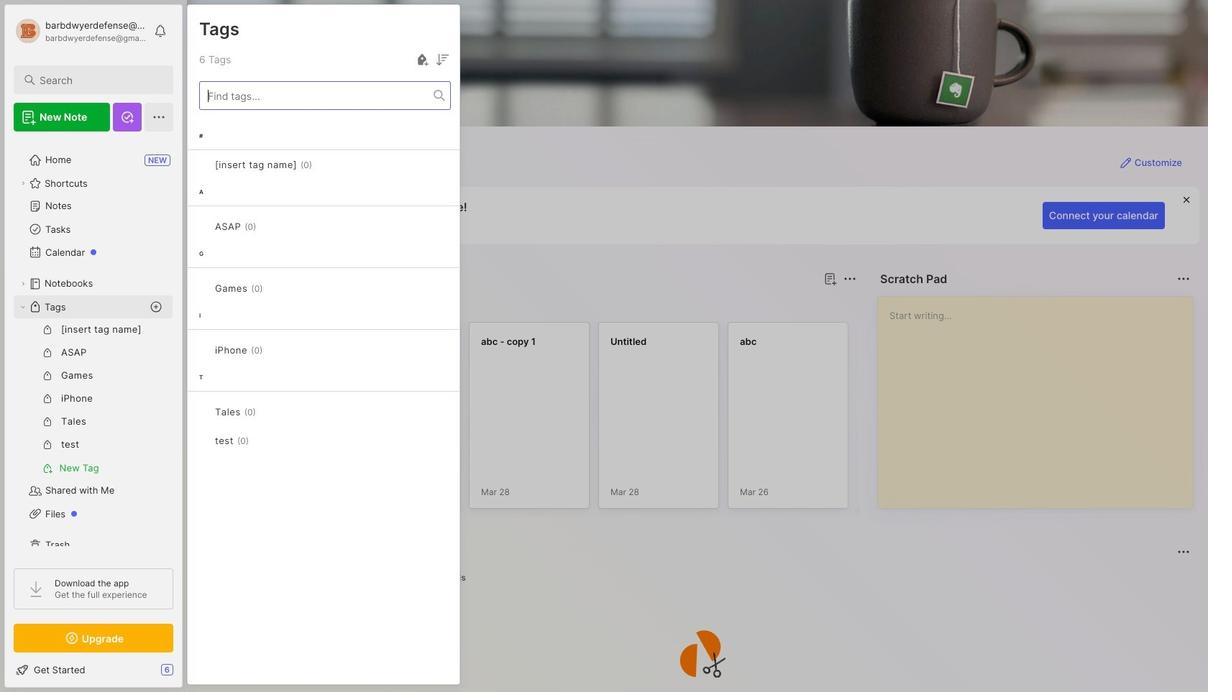 Task type: vqa. For each thing, say whether or not it's contained in the screenshot.
Only
no



Task type: describe. For each thing, give the bounding box(es) containing it.
tree inside main element
[[5, 140, 182, 566]]

Sort field
[[434, 51, 451, 68]]

1 vertical spatial tag actions image
[[249, 435, 272, 447]]

sort options image
[[434, 51, 451, 68]]

Search text field
[[40, 73, 160, 87]]

expand notebooks image
[[19, 280, 27, 289]]

expand tags image
[[19, 303, 27, 312]]

Help and Learning task checklist field
[[5, 659, 182, 682]]

Start writing… text field
[[890, 297, 1193, 497]]



Task type: locate. For each thing, give the bounding box(es) containing it.
tab
[[213, 296, 255, 314], [213, 570, 268, 587], [432, 570, 473, 587]]

row group
[[188, 122, 460, 476], [210, 322, 1209, 518]]

none search field inside main element
[[40, 71, 160, 88]]

main element
[[0, 0, 187, 693]]

0 vertical spatial tag actions image
[[256, 406, 279, 418]]

None search field
[[40, 71, 160, 88]]

Tag actions field
[[312, 158, 335, 172], [256, 219, 279, 234], [263, 281, 286, 296], [263, 343, 286, 358], [256, 405, 279, 419], [249, 434, 272, 448]]

group inside main element
[[14, 319, 173, 480]]

tag actions image
[[312, 159, 335, 171], [256, 221, 279, 232], [263, 283, 286, 294], [263, 345, 286, 356]]

group
[[14, 319, 173, 480]]

Find tags… text field
[[200, 86, 434, 105]]

tag actions image
[[256, 406, 279, 418], [249, 435, 272, 447]]

click to collapse image
[[182, 666, 192, 683]]

tab list
[[213, 570, 1189, 587]]

tree
[[5, 140, 182, 566]]

Account field
[[14, 17, 147, 45]]

create new tag image
[[414, 51, 431, 68]]



